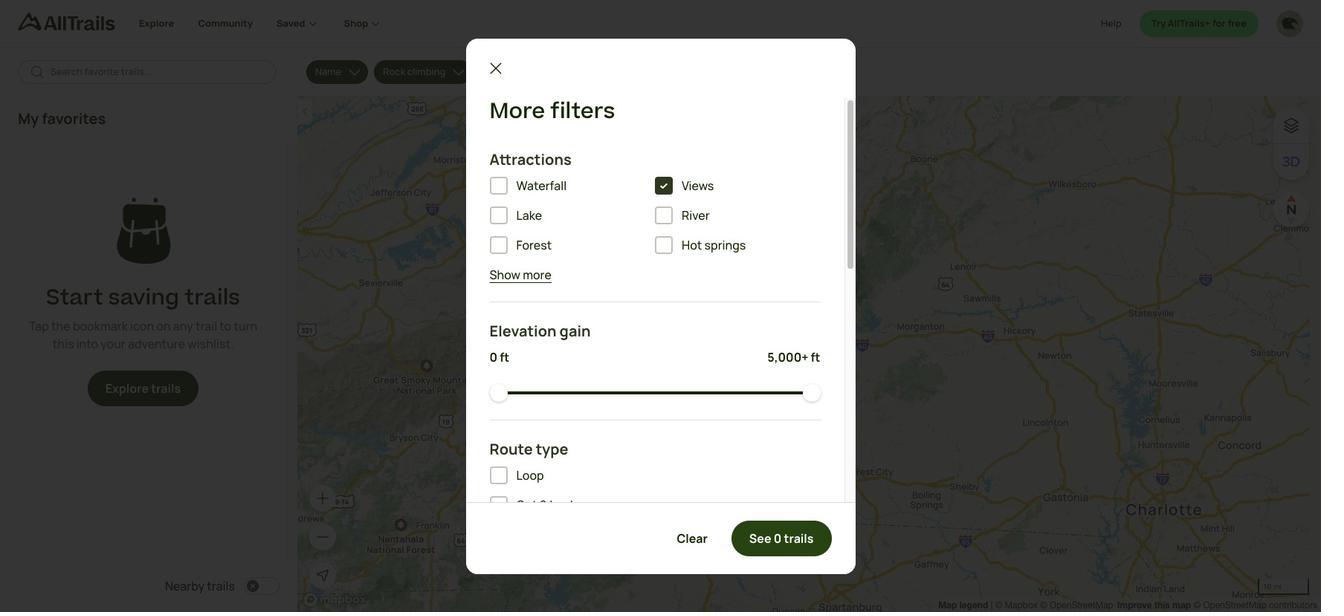Task type: locate. For each thing, give the bounding box(es) containing it.
trails right see
[[784, 531, 814, 547]]

legend
[[960, 600, 989, 611]]

group for route type
[[490, 467, 821, 544]]

0 vertical spatial this
[[53, 337, 74, 353]]

©
[[996, 601, 1003, 611], [1041, 601, 1048, 611], [1194, 601, 1201, 611]]

explore trails
[[105, 381, 181, 398]]

mapbox
[[1005, 601, 1038, 611]]

this down the the at the left of the page
[[53, 337, 74, 353]]

rock climbing
[[383, 65, 446, 78]]

1 horizontal spatial this
[[1155, 600, 1171, 611]]

1 horizontal spatial 0
[[774, 531, 782, 547]]

clear
[[677, 531, 708, 547]]

group for attractions
[[490, 177, 821, 266]]

show
[[490, 267, 521, 283]]

group
[[490, 177, 821, 266], [490, 467, 821, 544]]

this
[[53, 337, 74, 353], [1155, 600, 1171, 611]]

2 © from the left
[[1041, 601, 1048, 611]]

try
[[1152, 17, 1167, 30]]

© openstreetmap contributors link
[[1194, 601, 1318, 611]]

explore link
[[139, 0, 174, 48]]

0 horizontal spatial openstreetmap
[[1050, 601, 1114, 611]]

1 vertical spatial group
[[490, 467, 821, 544]]

this left map
[[1155, 600, 1171, 611]]

group containing waterfall
[[490, 177, 821, 266]]

elevation
[[490, 321, 557, 341]]

ft right the 5,000+ in the right of the page
[[811, 350, 821, 366]]

•
[[511, 65, 517, 78]]

tara image
[[1277, 10, 1304, 37]]

help
[[1102, 17, 1122, 30]]

favorites
[[42, 109, 106, 129]]

1 vertical spatial explore
[[105, 381, 149, 398]]

1 horizontal spatial openstreetmap
[[1204, 601, 1267, 611]]

1 horizontal spatial ©
[[1041, 601, 1048, 611]]

explore
[[139, 17, 174, 30], [105, 381, 149, 398]]

alltrails link
[[18, 13, 139, 37]]

explore down your
[[105, 381, 149, 398]]

2
[[519, 65, 525, 78]]

river
[[682, 207, 710, 224]]

ft for 5,000+ ft
[[811, 350, 821, 366]]

easy • 2
[[488, 65, 525, 78]]

trails down adventure at the bottom
[[151, 381, 181, 398]]

0 vertical spatial explore
[[139, 17, 174, 30]]

back
[[550, 498, 577, 514]]

© right mapbox
[[1041, 601, 1048, 611]]

start
[[46, 283, 103, 314]]

list
[[939, 599, 1318, 613]]

explore up the search favorite trails... field on the top left
[[139, 17, 174, 30]]

ft
[[500, 350, 510, 366], [811, 350, 821, 366]]

2 group from the top
[[490, 467, 821, 544]]

tap
[[29, 319, 49, 335]]

ft down elevation
[[500, 350, 510, 366]]

trail
[[196, 319, 217, 335]]

saving
[[108, 283, 179, 314]]

0 horizontal spatial 0
[[490, 350, 498, 366]]

more
[[523, 267, 552, 283]]

dialog
[[0, 0, 1322, 613]]

show more button
[[490, 266, 552, 284]]

shop button
[[344, 0, 383, 48]]

route type
[[490, 440, 569, 460]]

group containing loop
[[490, 467, 821, 544]]

explore for explore
[[139, 17, 174, 30]]

elevation gain
[[490, 321, 591, 341]]

gain
[[560, 321, 591, 341]]

nearby trails
[[165, 579, 235, 595]]

my
[[18, 109, 39, 129]]

your
[[101, 337, 126, 353]]

wishlist.
[[188, 337, 234, 353]]

trails inside start saving trails tap the bookmark icon on any trail to turn this into your adventure wishlist.
[[185, 283, 240, 314]]

rock climbing button
[[374, 60, 473, 84]]

trails up trail
[[185, 283, 240, 314]]

ft for 0 ft
[[500, 350, 510, 366]]

1 ft from the left
[[500, 350, 510, 366]]

openstreetmap
[[1050, 601, 1114, 611], [1204, 601, 1267, 611]]

on
[[156, 319, 171, 335]]

1 vertical spatial 0
[[774, 531, 782, 547]]

0
[[490, 350, 498, 366], [774, 531, 782, 547]]

alltrails image
[[18, 13, 115, 30]]

openstreetmap right map
[[1204, 601, 1267, 611]]

list containing map legend
[[939, 599, 1318, 613]]

1 vertical spatial this
[[1155, 600, 1171, 611]]

openstreetmap left improve
[[1050, 601, 1114, 611]]

improve
[[1118, 600, 1153, 611]]

0 horizontal spatial ft
[[500, 350, 510, 366]]

1 horizontal spatial ft
[[811, 350, 821, 366]]

see 0 trails button
[[732, 521, 832, 557]]

bookmark
[[73, 319, 128, 335]]

maximum elevation gain slider
[[803, 384, 821, 402]]

trails inside more filters dialog
[[784, 531, 814, 547]]

0 right see
[[774, 531, 782, 547]]

more filters
[[490, 96, 615, 127]]

see 0 trails
[[750, 531, 814, 547]]

this inside list
[[1155, 600, 1171, 611]]

explore inside explore trails button
[[105, 381, 149, 398]]

trails right nearby
[[207, 579, 235, 595]]

lake
[[517, 207, 542, 224]]

0 horizontal spatial ©
[[996, 601, 1003, 611]]

trails
[[185, 283, 240, 314], [151, 381, 181, 398], [784, 531, 814, 547], [207, 579, 235, 595]]

© right map
[[1194, 601, 1201, 611]]

map region
[[298, 96, 1311, 613]]

5,000+ ft
[[768, 350, 821, 366]]

any
[[173, 319, 193, 335]]

2 ft from the left
[[811, 350, 821, 366]]

0 up minimum elevation gain slider
[[490, 350, 498, 366]]

© right '|'
[[996, 601, 1003, 611]]

the
[[51, 319, 70, 335]]

2 horizontal spatial ©
[[1194, 601, 1201, 611]]

map legend link
[[939, 600, 991, 611]]

icon
[[130, 319, 154, 335]]

this inside start saving trails tap the bookmark icon on any trail to turn this into your adventure wishlist.
[[53, 337, 74, 353]]

0 ft
[[490, 350, 510, 366]]

hot springs
[[682, 237, 746, 254]]

0 vertical spatial group
[[490, 177, 821, 266]]

loop
[[517, 468, 544, 484]]

2 openstreetmap from the left
[[1204, 601, 1267, 611]]

adventure
[[128, 337, 185, 353]]

show more
[[490, 267, 552, 283]]

1 group from the top
[[490, 177, 821, 266]]

0 horizontal spatial this
[[53, 337, 74, 353]]

more
[[490, 96, 545, 127]]

&
[[540, 498, 548, 514]]

alltrails+
[[1168, 17, 1211, 30]]



Task type: describe. For each thing, give the bounding box(es) containing it.
saved
[[277, 17, 305, 30]]

improve this map link
[[1118, 600, 1192, 611]]

views
[[682, 178, 714, 194]]

free
[[1228, 17, 1247, 30]]

contributors
[[1270, 601, 1318, 611]]

map
[[1173, 600, 1192, 611]]

saved button
[[277, 0, 344, 48]]

forest
[[517, 237, 552, 254]]

try alltrails+ for free
[[1152, 17, 1247, 30]]

close image
[[487, 59, 505, 77]]

explore trails button
[[88, 371, 199, 407]]

name
[[315, 65, 342, 78]]

turn
[[234, 319, 258, 335]]

into
[[76, 337, 98, 353]]

type
[[536, 440, 569, 460]]

© mapbox link
[[996, 601, 1038, 611]]

try alltrails+ for free link
[[1140, 10, 1259, 37]]

to
[[220, 319, 231, 335]]

© openstreetmap link
[[1041, 601, 1114, 611]]

filters
[[551, 96, 615, 127]]

waterfall
[[517, 178, 567, 194]]

5,000+
[[768, 350, 809, 366]]

zoom map out image
[[315, 530, 330, 545]]

1 openstreetmap from the left
[[1050, 601, 1114, 611]]

minimum elevation gain slider
[[490, 384, 508, 402]]

zoom map in image
[[315, 492, 330, 507]]

easy • 2 button
[[479, 60, 551, 84]]

0 inside button
[[774, 531, 782, 547]]

hot
[[682, 237, 702, 254]]

|
[[991, 601, 993, 611]]

map legend | © mapbox © openstreetmap improve this map © openstreetmap contributors
[[939, 600, 1318, 611]]

springs
[[705, 237, 746, 254]]

climbing
[[408, 65, 446, 78]]

shop link
[[344, 0, 383, 48]]

enable 3d map image
[[1283, 153, 1301, 171]]

start saving trails tap the bookmark icon on any trail to turn this into your adventure wishlist.
[[29, 283, 258, 353]]

1 © from the left
[[996, 601, 1003, 611]]

attractions
[[490, 149, 572, 170]]

3 © from the left
[[1194, 601, 1201, 611]]

help link
[[1102, 10, 1122, 37]]

name button
[[306, 60, 368, 84]]

nearby
[[165, 579, 205, 595]]

shop
[[344, 17, 368, 30]]

easy
[[488, 65, 509, 78]]

explore for explore trails
[[105, 381, 149, 398]]

map
[[939, 600, 958, 611]]

reset north and pitch image
[[1277, 195, 1307, 225]]

clear button
[[659, 521, 726, 557]]

map options image
[[1283, 117, 1301, 135]]

out
[[517, 498, 537, 514]]

community link
[[198, 0, 253, 48]]

Search favorite trails... field
[[51, 65, 265, 79]]

for
[[1213, 17, 1226, 30]]

route
[[490, 440, 533, 460]]

more filters dialog
[[466, 38, 856, 613]]

my favorites
[[18, 109, 106, 129]]

see
[[750, 531, 772, 547]]

close this dialog image
[[1282, 550, 1297, 565]]

community
[[198, 17, 253, 30]]

saved link
[[277, 0, 320, 48]]

rock
[[383, 65, 406, 78]]

0 vertical spatial 0
[[490, 350, 498, 366]]

out & back
[[517, 498, 577, 514]]



Task type: vqa. For each thing, say whether or not it's contained in the screenshot.
Map Legend link
yes



